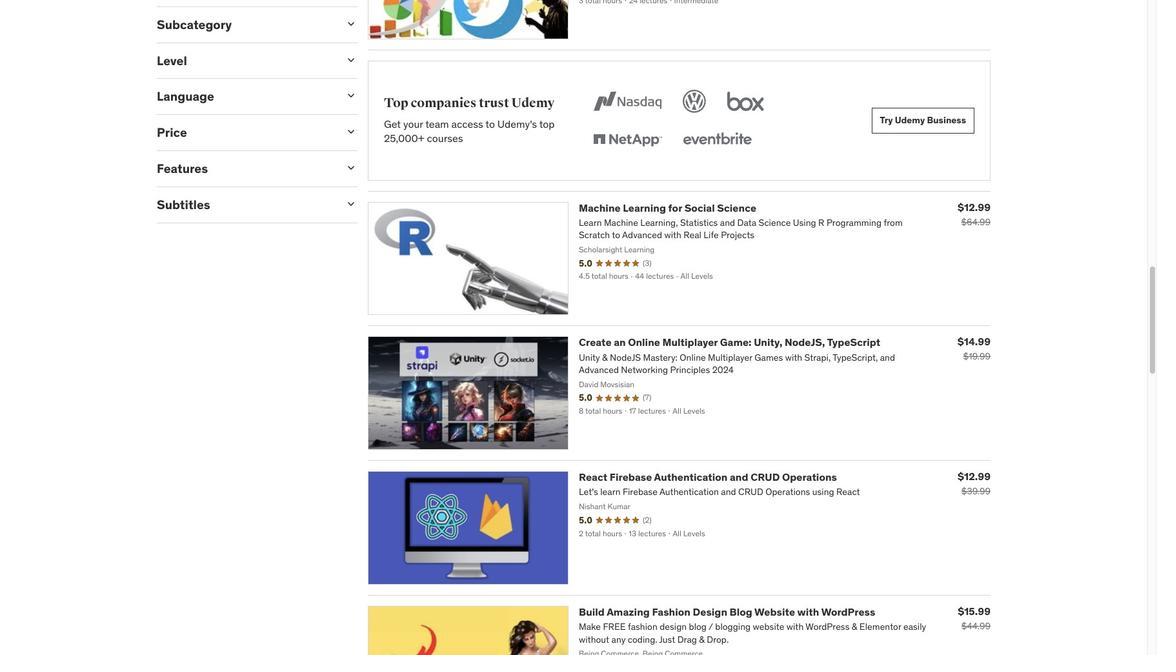 Task type: vqa. For each thing, say whether or not it's contained in the screenshot.
Learning
yes



Task type: locate. For each thing, give the bounding box(es) containing it.
0 vertical spatial $12.99
[[958, 200, 991, 213]]

box image
[[724, 87, 768, 115]]

business
[[927, 114, 966, 126]]

nasdaq image
[[591, 87, 665, 115]]

blog
[[730, 606, 753, 618]]

6 small image from the top
[[345, 197, 358, 210]]

udemy up top
[[512, 95, 555, 111]]

small image
[[345, 17, 358, 30], [345, 53, 358, 66], [345, 89, 358, 102], [345, 125, 358, 138], [345, 161, 358, 174], [345, 197, 358, 210]]

react
[[579, 471, 608, 484]]

1 $12.99 from the top
[[958, 200, 991, 213]]

crud
[[751, 471, 780, 484]]

an
[[614, 336, 626, 349]]

udemy right try
[[895, 114, 925, 126]]

social
[[685, 201, 715, 214]]

$12.99 $39.99
[[958, 470, 991, 497]]

top companies trust udemy get your team access to udemy's top 25,000+ courses
[[384, 95, 555, 145]]

5 small image from the top
[[345, 161, 358, 174]]

udemy inside top companies trust udemy get your team access to udemy's top 25,000+ courses
[[512, 95, 555, 111]]

build amazing fashion design blog website with wordpress link
[[579, 606, 876, 618]]

small image for language
[[345, 89, 358, 102]]

courses
[[427, 132, 463, 145]]

team
[[426, 117, 449, 130]]

$14.99 $19.99
[[958, 335, 991, 362]]

machine learning for social science link
[[579, 201, 757, 214]]

4 small image from the top
[[345, 125, 358, 138]]

create an online multiplayer game: unity, nodejs, typescript
[[579, 336, 881, 349]]

small image for subtitles
[[345, 197, 358, 210]]

subcategory
[[157, 17, 232, 32]]

$12.99
[[958, 200, 991, 213], [958, 470, 991, 483]]

0 horizontal spatial udemy
[[512, 95, 555, 111]]

1 horizontal spatial udemy
[[895, 114, 925, 126]]

$14.99
[[958, 335, 991, 348]]

price
[[157, 125, 187, 140]]

build
[[579, 606, 605, 618]]

subtitles
[[157, 197, 210, 212]]

features button
[[157, 161, 334, 176]]

udemy
[[512, 95, 555, 111], [895, 114, 925, 126]]

1 small image from the top
[[345, 17, 358, 30]]

0 vertical spatial udemy
[[512, 95, 555, 111]]

1 vertical spatial $12.99
[[958, 470, 991, 483]]

small image for subcategory
[[345, 17, 358, 30]]

3 small image from the top
[[345, 89, 358, 102]]

2 small image from the top
[[345, 53, 358, 66]]

build amazing fashion design blog website with wordpress
[[579, 606, 876, 618]]

small image for features
[[345, 161, 358, 174]]

multiplayer
[[663, 336, 718, 349]]

science
[[717, 201, 757, 214]]

firebase
[[610, 471, 652, 484]]

features
[[157, 161, 208, 176]]

trust
[[479, 95, 509, 111]]

$12.99 for react firebase authentication and crud operations
[[958, 470, 991, 483]]

top
[[540, 117, 555, 130]]

your
[[403, 117, 423, 130]]

machine
[[579, 201, 621, 214]]

$39.99
[[962, 486, 991, 497]]

create an online multiplayer game: unity, nodejs, typescript link
[[579, 336, 881, 349]]

$12.99 up the $64.99 on the top
[[958, 200, 991, 213]]

authentication
[[654, 471, 728, 484]]

react firebase authentication and crud operations link
[[579, 471, 837, 484]]

1 vertical spatial udemy
[[895, 114, 925, 126]]

amazing
[[607, 606, 650, 618]]

typescript
[[827, 336, 881, 349]]

25,000+
[[384, 132, 425, 145]]

language
[[157, 89, 214, 104]]

2 $12.99 from the top
[[958, 470, 991, 483]]

$12.99 up '$39.99'
[[958, 470, 991, 483]]

operations
[[783, 471, 837, 484]]

volkswagen image
[[680, 87, 709, 115]]



Task type: describe. For each thing, give the bounding box(es) containing it.
game:
[[720, 336, 752, 349]]

small image for price
[[345, 125, 358, 138]]

level button
[[157, 53, 334, 68]]

$12.99 $64.99
[[958, 200, 991, 228]]

wordpress
[[822, 606, 876, 618]]

and
[[730, 471, 749, 484]]

fashion
[[652, 606, 691, 618]]

language button
[[157, 89, 334, 104]]

small image for level
[[345, 53, 358, 66]]

create
[[579, 336, 612, 349]]

level
[[157, 53, 187, 68]]

subtitles button
[[157, 197, 334, 212]]

learning
[[623, 201, 666, 214]]

$15.99
[[958, 605, 991, 618]]

companies
[[411, 95, 477, 111]]

design
[[693, 606, 728, 618]]

try udemy business link
[[872, 107, 975, 133]]

unity,
[[754, 336, 783, 349]]

eventbrite image
[[680, 126, 755, 154]]

$15.99 $44.99
[[958, 605, 991, 632]]

website
[[755, 606, 795, 618]]

try udemy business
[[880, 114, 966, 126]]

react firebase authentication and crud operations
[[579, 471, 837, 484]]

$12.99 for machine learning for social science
[[958, 200, 991, 213]]

netapp image
[[591, 126, 665, 154]]

subcategory button
[[157, 17, 334, 32]]

nodejs,
[[785, 336, 825, 349]]

with
[[798, 606, 820, 618]]

for
[[669, 201, 682, 214]]

machine learning for social science
[[579, 201, 757, 214]]

top
[[384, 95, 409, 111]]

udemy's
[[498, 117, 537, 130]]

price button
[[157, 125, 334, 140]]

$44.99
[[962, 620, 991, 632]]

$19.99
[[964, 351, 991, 362]]

$64.99
[[962, 216, 991, 228]]

to
[[486, 117, 495, 130]]

access
[[452, 117, 483, 130]]

get
[[384, 117, 401, 130]]

try
[[880, 114, 893, 126]]

online
[[628, 336, 660, 349]]



